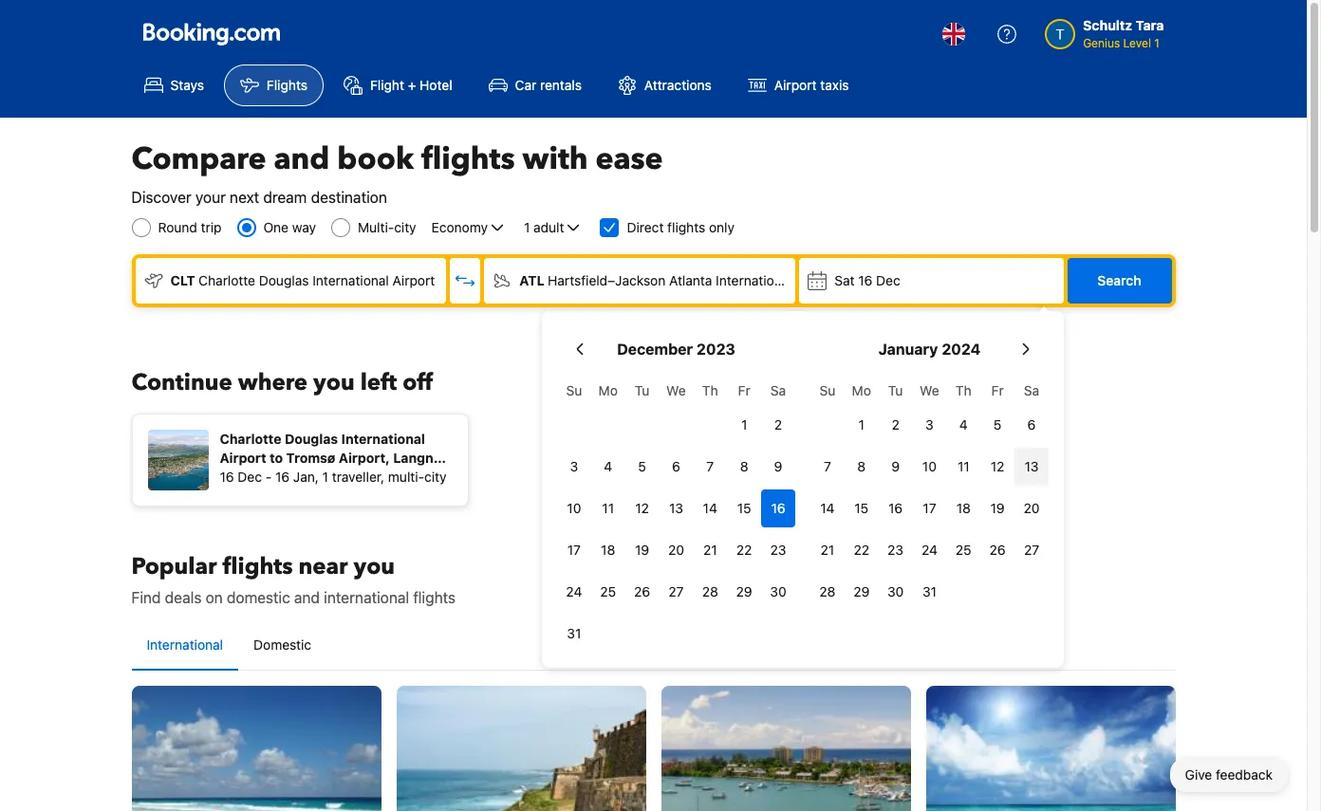 Task type: describe. For each thing, give the bounding box(es) containing it.
23 December 2023 checkbox
[[761, 532, 796, 570]]

10 January 2024 checkbox
[[913, 448, 947, 486]]

flight + hotel
[[370, 77, 452, 93]]

continue where you left off
[[131, 367, 433, 399]]

sat
[[835, 272, 855, 289]]

17 December 2023 checkbox
[[557, 532, 591, 570]]

th for 2024
[[956, 383, 972, 399]]

give feedback button
[[1170, 759, 1288, 793]]

31 December 2023 checkbox
[[557, 615, 591, 653]]

4 for 4 december 2023 checkbox at bottom
[[604, 459, 613, 475]]

find
[[131, 590, 161, 607]]

9 December 2023 checkbox
[[761, 448, 796, 486]]

attractions link
[[602, 65, 728, 106]]

2023
[[697, 341, 736, 358]]

car
[[515, 77, 537, 93]]

18 December 2023 checkbox
[[591, 532, 625, 570]]

19 January 2024 checkbox
[[981, 490, 1015, 528]]

18 for 18 january 2024 option on the right
[[957, 500, 971, 516]]

24 for 24 option on the bottom right
[[922, 542, 938, 558]]

tu for january
[[888, 383, 903, 399]]

1 vertical spatial 31
[[567, 626, 581, 642]]

30 for "30 december 2023" option
[[770, 584, 787, 600]]

19 for '19' option
[[635, 542, 650, 558]]

compare and book flights with ease discover your next dream destination
[[131, 139, 663, 206]]

28 December 2023 checkbox
[[693, 573, 727, 611]]

15 for 15 january 2024 checkbox
[[855, 500, 869, 516]]

25 December 2023 checkbox
[[591, 573, 625, 611]]

your
[[195, 189, 226, 206]]

flights right international
[[413, 590, 456, 607]]

december 2023
[[617, 341, 736, 358]]

4 December 2023 checkbox
[[591, 448, 625, 486]]

2 January 2024 checkbox
[[879, 406, 913, 444]]

atlanta
[[669, 272, 712, 289]]

21 for 21 december 2023 option
[[703, 542, 717, 558]]

4 for the 4 january 2024 checkbox
[[960, 417, 968, 433]]

5 January 2024 checkbox
[[981, 406, 1015, 444]]

25 January 2024 checkbox
[[947, 532, 981, 570]]

15 January 2024 checkbox
[[845, 490, 879, 528]]

20 for 20 option on the right of page
[[1024, 500, 1040, 516]]

16 dec - 16 jan, 1 traveller, multi-city link
[[148, 419, 465, 491]]

international
[[324, 590, 409, 607]]

multi-city
[[358, 219, 416, 235]]

book
[[337, 139, 414, 180]]

mo for december
[[599, 383, 618, 399]]

january
[[879, 341, 938, 358]]

airport taxis
[[775, 77, 849, 93]]

direct flights only
[[627, 219, 735, 235]]

4 January 2024 checkbox
[[947, 406, 981, 444]]

continue
[[131, 367, 232, 399]]

28 for 28 'checkbox'
[[702, 584, 719, 600]]

airport for atl hartsfield–jackson atlanta international airport
[[796, 272, 839, 289]]

1 adult button
[[522, 216, 585, 239]]

su for december
[[566, 383, 582, 399]]

car rentals
[[515, 77, 582, 93]]

schultz tara genius level 1
[[1083, 17, 1164, 50]]

tab list containing international
[[131, 621, 1176, 672]]

with
[[523, 139, 588, 180]]

tu for december
[[635, 383, 650, 399]]

and inside compare and book flights with ease discover your next dream destination
[[274, 139, 330, 180]]

search
[[1098, 272, 1142, 289]]

16 left - at the left
[[220, 469, 234, 485]]

charlotte to san juan image
[[396, 686, 646, 812]]

attractions
[[645, 77, 712, 93]]

24 for 24 checkbox
[[566, 584, 582, 600]]

27 for 27 january 2024 checkbox
[[1024, 542, 1040, 558]]

clt
[[170, 272, 195, 289]]

7 for 7 'checkbox'
[[707, 459, 714, 475]]

international for atlanta
[[716, 272, 793, 289]]

30 for 30 january 2024 checkbox
[[888, 584, 904, 600]]

sat 16 dec
[[835, 272, 901, 289]]

flights
[[267, 77, 308, 93]]

domestic button
[[238, 621, 327, 670]]

taxis
[[821, 77, 849, 93]]

1 adult
[[524, 219, 564, 235]]

popular flights near you find deals on domestic and international flights
[[131, 552, 456, 607]]

22 for 22 january 2024 option
[[854, 542, 870, 558]]

30 December 2023 checkbox
[[761, 573, 796, 611]]

ease
[[596, 139, 663, 180]]

2024
[[942, 341, 981, 358]]

0 horizontal spatial city
[[394, 219, 416, 235]]

multi-
[[388, 469, 424, 485]]

city inside 16 dec - 16 jan, 1 traveller, multi-city link
[[424, 469, 447, 485]]

1 horizontal spatial 31
[[923, 584, 937, 600]]

6 January 2024 checkbox
[[1015, 406, 1049, 444]]

16 dec - 16 jan, 1 traveller, multi-city
[[220, 469, 447, 485]]

hartsfield–jackson
[[548, 272, 666, 289]]

19 December 2023 checkbox
[[625, 532, 659, 570]]

domestic
[[254, 637, 312, 653]]

29 for 29 december 2023 option at the bottom right of the page
[[736, 584, 753, 600]]

hotel
[[420, 77, 452, 93]]

level
[[1124, 36, 1152, 50]]

1 right jan,
[[322, 469, 328, 485]]

international button
[[131, 621, 238, 670]]

21 December 2023 checkbox
[[693, 532, 727, 570]]

7 January 2024 checkbox
[[811, 448, 845, 486]]

flight
[[370, 77, 404, 93]]

1 inside checkbox
[[741, 417, 747, 433]]

11 for "11 december 2023" option
[[602, 500, 614, 516]]

16 inside sat 16 dec dropdown button
[[859, 272, 873, 289]]

18 January 2024 checkbox
[[947, 490, 981, 528]]

discover
[[131, 189, 191, 206]]

8 for the 8 january 2024 option
[[858, 459, 866, 475]]

where
[[238, 367, 308, 399]]

next
[[230, 189, 259, 206]]

7 December 2023 checkbox
[[693, 448, 727, 486]]

23 January 2024 checkbox
[[879, 532, 913, 570]]

near
[[299, 552, 348, 583]]

stays
[[170, 77, 204, 93]]

25 for 25 checkbox
[[956, 542, 972, 558]]

tara
[[1136, 17, 1164, 33]]

we for december
[[667, 383, 686, 399]]

17 for '17 december 2023' checkbox
[[568, 542, 581, 558]]

adult
[[534, 219, 564, 235]]

15 for "15" checkbox
[[737, 500, 752, 516]]

21 January 2024 checkbox
[[811, 532, 845, 570]]

economy
[[432, 219, 488, 235]]

2 for january 2024
[[892, 417, 900, 433]]

give
[[1186, 767, 1213, 783]]

10 for 10 option
[[923, 459, 937, 475]]

flight + hotel link
[[328, 65, 469, 106]]

25 for 25 option
[[600, 584, 616, 600]]

jan,
[[293, 469, 319, 485]]

26 December 2023 checkbox
[[625, 573, 659, 611]]

multi-
[[358, 219, 394, 235]]

deals
[[165, 590, 202, 607]]

way
[[292, 219, 316, 235]]

th for 2023
[[702, 383, 718, 399]]

8 for 8 december 2023 option at the bottom right of the page
[[740, 459, 749, 475]]

charlotte to montego bay image
[[661, 686, 911, 812]]

-
[[266, 469, 272, 485]]

genius
[[1083, 36, 1121, 50]]

1 December 2023 checkbox
[[727, 406, 761, 444]]

0 horizontal spatial dec
[[238, 469, 262, 485]]

1 inside dropdown button
[[524, 219, 530, 235]]

13 for 13 december 2023 option
[[669, 500, 684, 516]]



Task type: vqa. For each thing, say whether or not it's contained in the screenshot.
the Town
no



Task type: locate. For each thing, give the bounding box(es) containing it.
2 9 from the left
[[892, 459, 900, 475]]

mo up 1 checkbox
[[852, 383, 871, 399]]

2
[[775, 417, 782, 433], [892, 417, 900, 433]]

charlotte to cancún image
[[131, 686, 381, 812]]

2 8 from the left
[[858, 459, 866, 475]]

0 horizontal spatial 28
[[702, 584, 719, 600]]

1 horizontal spatial mo
[[852, 383, 871, 399]]

8 January 2024 checkbox
[[845, 448, 879, 486]]

22 December 2023 checkbox
[[727, 532, 761, 570]]

grid for december
[[557, 372, 796, 653]]

1 horizontal spatial 26
[[990, 542, 1006, 558]]

23 right 22 january 2024 option
[[888, 542, 904, 558]]

24 inside option
[[922, 542, 938, 558]]

26 for 26 january 2024 checkbox
[[990, 542, 1006, 558]]

only
[[709, 219, 735, 235]]

1 30 from the left
[[770, 584, 787, 600]]

1 horizontal spatial 6
[[1028, 417, 1036, 433]]

mo for january
[[852, 383, 871, 399]]

2 grid from the left
[[811, 372, 1049, 611]]

8 inside 8 december 2023 option
[[740, 459, 749, 475]]

car rentals link
[[472, 65, 598, 106]]

13 inside checkbox
[[1025, 459, 1039, 475]]

1 tu from the left
[[635, 383, 650, 399]]

0 vertical spatial 11
[[958, 459, 970, 475]]

dec left - at the left
[[238, 469, 262, 485]]

14 January 2024 checkbox
[[811, 490, 845, 528]]

10 December 2023 checkbox
[[557, 490, 591, 528]]

16 inside 16 checkbox
[[889, 500, 903, 516]]

0 vertical spatial 27
[[1024, 542, 1040, 558]]

0 vertical spatial 20
[[1024, 500, 1040, 516]]

13 inside option
[[669, 500, 684, 516]]

1 2 from the left
[[775, 417, 782, 433]]

1 left 2 january 2024 option at the right of page
[[859, 417, 865, 433]]

0 horizontal spatial 13
[[669, 500, 684, 516]]

1 22 from the left
[[737, 542, 752, 558]]

1 vertical spatial 5
[[638, 459, 646, 475]]

10 for 10 december 2023 option
[[567, 500, 581, 516]]

0 horizontal spatial th
[[702, 383, 718, 399]]

1 we from the left
[[667, 383, 686, 399]]

31 January 2024 checkbox
[[913, 573, 947, 611]]

14
[[703, 500, 718, 516], [821, 500, 835, 516]]

+
[[408, 77, 416, 93]]

27 for 27 checkbox
[[669, 584, 684, 600]]

0 horizontal spatial we
[[667, 383, 686, 399]]

7 inside option
[[824, 459, 832, 475]]

7 for 7 january 2024 option
[[824, 459, 832, 475]]

1 horizontal spatial 7
[[824, 459, 832, 475]]

1 vertical spatial 11
[[602, 500, 614, 516]]

airport for clt charlotte douglas international airport
[[393, 272, 435, 289]]

fr
[[738, 383, 751, 399], [992, 383, 1004, 399]]

0 vertical spatial 3
[[926, 417, 934, 433]]

charlotte
[[199, 272, 255, 289]]

1 horizontal spatial 2
[[892, 417, 900, 433]]

9 inside option
[[774, 459, 783, 475]]

27 December 2023 checkbox
[[659, 573, 693, 611]]

29 December 2023 checkbox
[[727, 573, 761, 611]]

0 vertical spatial 12
[[991, 459, 1005, 475]]

6
[[1028, 417, 1036, 433], [672, 459, 681, 475]]

3 inside 3 december 2023 "checkbox"
[[570, 459, 578, 475]]

flights up economy
[[421, 139, 515, 180]]

2 th from the left
[[956, 383, 972, 399]]

9 for 9 option
[[774, 459, 783, 475]]

0 horizontal spatial 23
[[771, 542, 787, 558]]

destination
[[311, 189, 387, 206]]

16 right "15" checkbox
[[771, 500, 786, 516]]

6 for 6 january 2024 checkbox
[[1028, 417, 1036, 433]]

you left left on the top left of the page
[[313, 367, 355, 399]]

2 right 1 checkbox
[[892, 417, 900, 433]]

1 horizontal spatial sa
[[1024, 383, 1040, 399]]

0 horizontal spatial 21
[[703, 542, 717, 558]]

25 inside option
[[600, 584, 616, 600]]

su for january
[[820, 383, 836, 399]]

left
[[360, 367, 397, 399]]

one
[[263, 219, 289, 235]]

schultz
[[1083, 17, 1133, 33]]

16
[[859, 272, 873, 289], [220, 469, 234, 485], [275, 469, 290, 485], [771, 500, 786, 516], [889, 500, 903, 516]]

1 su from the left
[[566, 383, 582, 399]]

12 for 12 option
[[635, 500, 649, 516]]

flights inside compare and book flights with ease discover your next dream destination
[[421, 139, 515, 180]]

4
[[960, 417, 968, 433], [604, 459, 613, 475]]

grid
[[557, 372, 796, 653], [811, 372, 1049, 611]]

2 inside option
[[775, 417, 782, 433]]

20 for the 20 option
[[668, 542, 684, 558]]

3 for 3 january 2024 checkbox at the right of page
[[926, 417, 934, 433]]

9 inside 'option'
[[892, 459, 900, 475]]

28 January 2024 checkbox
[[811, 573, 845, 611]]

january 2024
[[879, 341, 981, 358]]

compare
[[131, 139, 266, 180]]

21 left the 22 december 2023 option
[[703, 542, 717, 558]]

7 left the 8 january 2024 option
[[824, 459, 832, 475]]

su up 3 december 2023 "checkbox"
[[566, 383, 582, 399]]

20 right 19 january 2024 "checkbox"
[[1024, 500, 1040, 516]]

0 horizontal spatial 15
[[737, 500, 752, 516]]

14 December 2023 checkbox
[[693, 490, 727, 528]]

31 right 30 january 2024 checkbox
[[923, 584, 937, 600]]

26 inside "option"
[[634, 584, 650, 600]]

2 sa from the left
[[1024, 383, 1040, 399]]

24 right 23 january 2024 option
[[922, 542, 938, 558]]

we for january
[[920, 383, 940, 399]]

0 horizontal spatial grid
[[557, 372, 796, 653]]

1 horizontal spatial 15
[[855, 500, 869, 516]]

25 left 26 "option"
[[600, 584, 616, 600]]

11 left 12 option
[[602, 500, 614, 516]]

1 vertical spatial 26
[[634, 584, 650, 600]]

0 horizontal spatial 29
[[736, 584, 753, 600]]

1 horizontal spatial 10
[[923, 459, 937, 475]]

6 right 5 december 2023 checkbox
[[672, 459, 681, 475]]

1 horizontal spatial city
[[424, 469, 447, 485]]

stays link
[[128, 65, 220, 106]]

18 for 18 december 2023 'option'
[[601, 542, 616, 558]]

round trip
[[158, 219, 222, 235]]

18 inside 18 january 2024 option
[[957, 500, 971, 516]]

douglas
[[259, 272, 309, 289]]

13 right 12 checkbox
[[1025, 459, 1039, 475]]

24
[[922, 542, 938, 558], [566, 584, 582, 600]]

0 horizontal spatial 30
[[770, 584, 787, 600]]

international
[[313, 272, 389, 289], [716, 272, 793, 289], [147, 637, 223, 653]]

1 horizontal spatial su
[[820, 383, 836, 399]]

5 December 2023 checkbox
[[625, 448, 659, 486]]

international down multi-
[[313, 272, 389, 289]]

16 cell
[[761, 486, 796, 528]]

8 December 2023 checkbox
[[727, 448, 761, 486]]

domestic
[[227, 590, 290, 607]]

1 horizontal spatial 5
[[994, 417, 1002, 433]]

27 right 26 "option"
[[669, 584, 684, 600]]

19 inside option
[[635, 542, 650, 558]]

24 January 2024 checkbox
[[913, 532, 947, 570]]

sa for 2023
[[771, 383, 786, 399]]

1 vertical spatial 6
[[672, 459, 681, 475]]

su up 7 january 2024 option
[[820, 383, 836, 399]]

29 for 29 option
[[854, 584, 870, 600]]

14 left 15 january 2024 checkbox
[[821, 500, 835, 516]]

22 inside option
[[854, 542, 870, 558]]

24 inside checkbox
[[566, 584, 582, 600]]

give feedback
[[1186, 767, 1273, 783]]

16 right - at the left
[[275, 469, 290, 485]]

15 inside checkbox
[[737, 500, 752, 516]]

0 horizontal spatial sa
[[771, 383, 786, 399]]

3 December 2023 checkbox
[[557, 448, 591, 486]]

trip
[[201, 219, 222, 235]]

1 horizontal spatial 12
[[991, 459, 1005, 475]]

13
[[1025, 459, 1039, 475], [669, 500, 684, 516]]

dec right sat
[[876, 272, 901, 289]]

18
[[957, 500, 971, 516], [601, 542, 616, 558]]

1 horizontal spatial tu
[[888, 383, 903, 399]]

2 December 2023 checkbox
[[761, 406, 796, 444]]

12 right "11 january 2024" option at right bottom
[[991, 459, 1005, 475]]

7 inside 'checkbox'
[[707, 459, 714, 475]]

30 inside checkbox
[[888, 584, 904, 600]]

6 inside checkbox
[[672, 459, 681, 475]]

20 left 21 december 2023 option
[[668, 542, 684, 558]]

9 right 8 december 2023 option at the bottom right of the page
[[774, 459, 783, 475]]

1 vertical spatial 20
[[668, 542, 684, 558]]

off
[[403, 367, 433, 399]]

traveller,
[[332, 469, 385, 485]]

1 horizontal spatial dec
[[876, 272, 901, 289]]

30 right 29 december 2023 option at the bottom right of the page
[[770, 584, 787, 600]]

5 right 4 december 2023 checkbox at bottom
[[638, 459, 646, 475]]

city
[[394, 219, 416, 235], [424, 469, 447, 485]]

29 right 28 checkbox
[[854, 584, 870, 600]]

5 for 5 december 2023 checkbox
[[638, 459, 646, 475]]

20 inside option
[[1024, 500, 1040, 516]]

15 right 14 option at the right bottom of page
[[737, 500, 752, 516]]

26 inside checkbox
[[990, 542, 1006, 558]]

28 inside checkbox
[[820, 584, 836, 600]]

and inside the popular flights near you find deals on domestic and international flights
[[294, 590, 320, 607]]

th down '2023'
[[702, 383, 718, 399]]

17 for 17 january 2024 checkbox
[[923, 500, 937, 516]]

1 horizontal spatial 8
[[858, 459, 866, 475]]

18 right 17 january 2024 checkbox
[[957, 500, 971, 516]]

1 horizontal spatial 13
[[1025, 459, 1039, 475]]

international for douglas
[[313, 272, 389, 289]]

26 left 27 checkbox
[[634, 584, 650, 600]]

0 horizontal spatial 26
[[634, 584, 650, 600]]

one way
[[263, 219, 316, 235]]

22 January 2024 checkbox
[[845, 532, 879, 570]]

12 for 12 checkbox
[[991, 459, 1005, 475]]

1 horizontal spatial 20
[[1024, 500, 1040, 516]]

21
[[703, 542, 717, 558], [821, 542, 835, 558]]

1 sa from the left
[[771, 383, 786, 399]]

0 horizontal spatial 11
[[602, 500, 614, 516]]

0 vertical spatial 26
[[990, 542, 1006, 558]]

1 23 from the left
[[771, 542, 787, 558]]

18 inside 18 december 2023 'option'
[[601, 542, 616, 558]]

mo
[[599, 383, 618, 399], [852, 383, 871, 399]]

28 left 29 option
[[820, 584, 836, 600]]

6 for 6 december 2023 checkbox
[[672, 459, 681, 475]]

1 28 from the left
[[702, 584, 719, 600]]

8 inside the 8 january 2024 option
[[858, 459, 866, 475]]

24 left 25 option
[[566, 584, 582, 600]]

flights
[[421, 139, 515, 180], [668, 219, 706, 235], [223, 552, 293, 583], [413, 590, 456, 607]]

1 14 from the left
[[703, 500, 718, 516]]

31 down 24 checkbox
[[567, 626, 581, 642]]

24 December 2023 checkbox
[[557, 573, 591, 611]]

20 inside option
[[668, 542, 684, 558]]

10
[[923, 459, 937, 475], [567, 500, 581, 516]]

1 grid from the left
[[557, 372, 796, 653]]

0 vertical spatial and
[[274, 139, 330, 180]]

29 January 2024 checkbox
[[845, 573, 879, 611]]

and up "dream"
[[274, 139, 330, 180]]

1 vertical spatial 18
[[601, 542, 616, 558]]

0 vertical spatial 24
[[922, 542, 938, 558]]

th up the 4 january 2024 checkbox
[[956, 383, 972, 399]]

1 horizontal spatial 28
[[820, 584, 836, 600]]

6 inside checkbox
[[1028, 417, 1036, 433]]

and down near
[[294, 590, 320, 607]]

12 inside 12 option
[[635, 500, 649, 516]]

12 January 2024 checkbox
[[981, 448, 1015, 486]]

29 right 28 'checkbox'
[[736, 584, 753, 600]]

16 January 2024 checkbox
[[879, 490, 913, 528]]

5 inside option
[[994, 417, 1002, 433]]

charlotte to punta cana image
[[926, 686, 1176, 812]]

13 for 13 checkbox
[[1025, 459, 1039, 475]]

1 horizontal spatial 11
[[958, 459, 970, 475]]

15 December 2023 checkbox
[[727, 490, 761, 528]]

atl
[[520, 272, 545, 289]]

8
[[740, 459, 749, 475], [858, 459, 866, 475]]

1 vertical spatial and
[[294, 590, 320, 607]]

12 inside 12 checkbox
[[991, 459, 1005, 475]]

14 for 14 option at the right bottom of page
[[703, 500, 718, 516]]

tu
[[635, 383, 650, 399], [888, 383, 903, 399]]

1 horizontal spatial 19
[[991, 500, 1005, 516]]

19 inside "checkbox"
[[991, 500, 1005, 516]]

1 horizontal spatial 29
[[854, 584, 870, 600]]

on
[[206, 590, 223, 607]]

2 22 from the left
[[854, 542, 870, 558]]

0 vertical spatial city
[[394, 219, 416, 235]]

2 horizontal spatial international
[[716, 272, 793, 289]]

15
[[737, 500, 752, 516], [855, 500, 869, 516]]

1 9 from the left
[[774, 459, 783, 475]]

dec inside dropdown button
[[876, 272, 901, 289]]

0 horizontal spatial 3
[[570, 459, 578, 475]]

13 right 12 option
[[669, 500, 684, 516]]

fr for 2024
[[992, 383, 1004, 399]]

0 horizontal spatial 12
[[635, 500, 649, 516]]

atl hartsfield–jackson atlanta international airport
[[520, 272, 839, 289]]

2 we from the left
[[920, 383, 940, 399]]

3 inside 3 january 2024 checkbox
[[926, 417, 934, 433]]

2 14 from the left
[[821, 500, 835, 516]]

19 right 18 december 2023 'option'
[[635, 542, 650, 558]]

0 horizontal spatial 31
[[567, 626, 581, 642]]

0 vertical spatial 18
[[957, 500, 971, 516]]

flights up domestic
[[223, 552, 293, 583]]

0 vertical spatial 13
[[1025, 459, 1039, 475]]

0 horizontal spatial 4
[[604, 459, 613, 475]]

city left economy
[[394, 219, 416, 235]]

5 for 5 january 2024 option
[[994, 417, 1002, 433]]

15 inside checkbox
[[855, 500, 869, 516]]

1 horizontal spatial 27
[[1024, 542, 1040, 558]]

11 December 2023 checkbox
[[591, 490, 625, 528]]

flights link
[[224, 65, 324, 106]]

10 right '9' 'option'
[[923, 459, 937, 475]]

1 horizontal spatial fr
[[992, 383, 1004, 399]]

international down deals
[[147, 637, 223, 653]]

26 for 26 "option"
[[634, 584, 650, 600]]

2 2 from the left
[[892, 417, 900, 433]]

16 right 15 january 2024 checkbox
[[889, 500, 903, 516]]

2 30 from the left
[[888, 584, 904, 600]]

17
[[923, 500, 937, 516], [568, 542, 581, 558]]

4 right 3 december 2023 "checkbox"
[[604, 459, 613, 475]]

tu up 2 january 2024 option at the right of page
[[888, 383, 903, 399]]

0 horizontal spatial 6
[[672, 459, 681, 475]]

0 vertical spatial 19
[[991, 500, 1005, 516]]

3 left 4 december 2023 checkbox at bottom
[[570, 459, 578, 475]]

27
[[1024, 542, 1040, 558], [669, 584, 684, 600]]

0 horizontal spatial 10
[[567, 500, 581, 516]]

0 horizontal spatial international
[[147, 637, 223, 653]]

1 inside schultz tara genius level 1
[[1155, 36, 1160, 50]]

1 vertical spatial 27
[[669, 584, 684, 600]]

direct
[[627, 219, 664, 235]]

1 vertical spatial 10
[[567, 500, 581, 516]]

28 for 28 checkbox
[[820, 584, 836, 600]]

0 horizontal spatial tu
[[635, 383, 650, 399]]

22
[[737, 542, 752, 558], [854, 542, 870, 558]]

feedback
[[1216, 767, 1273, 783]]

we up 3 january 2024 checkbox at the right of page
[[920, 383, 940, 399]]

2 tu from the left
[[888, 383, 903, 399]]

7 right 6 december 2023 checkbox
[[707, 459, 714, 475]]

and
[[274, 139, 330, 180], [294, 590, 320, 607]]

0 vertical spatial dec
[[876, 272, 901, 289]]

16 December 2023 checkbox
[[761, 490, 796, 528]]

23 for 23 december 2023 "option"
[[771, 542, 787, 558]]

14 inside option
[[703, 500, 718, 516]]

flights left only
[[668, 219, 706, 235]]

23 inside "option"
[[771, 542, 787, 558]]

0 horizontal spatial 14
[[703, 500, 718, 516]]

11 inside option
[[602, 500, 614, 516]]

12
[[991, 459, 1005, 475], [635, 500, 649, 516]]

0 horizontal spatial 7
[[707, 459, 714, 475]]

23 for 23 january 2024 option
[[888, 542, 904, 558]]

2 fr from the left
[[992, 383, 1004, 399]]

2 28 from the left
[[820, 584, 836, 600]]

23 inside option
[[888, 542, 904, 558]]

9
[[774, 459, 783, 475], [892, 459, 900, 475]]

19 for 19 january 2024 "checkbox"
[[991, 500, 1005, 516]]

international inside button
[[147, 637, 223, 653]]

search button
[[1068, 258, 1172, 304]]

0 horizontal spatial 17
[[568, 542, 581, 558]]

11 left 12 checkbox
[[958, 459, 970, 475]]

5 right the 4 january 2024 checkbox
[[994, 417, 1002, 433]]

fr for 2023
[[738, 383, 751, 399]]

tab list
[[131, 621, 1176, 672]]

5 inside checkbox
[[638, 459, 646, 475]]

sat 16 dec button
[[800, 258, 1064, 304]]

20 January 2024 checkbox
[[1015, 490, 1049, 528]]

su
[[566, 383, 582, 399], [820, 383, 836, 399]]

december
[[617, 341, 693, 358]]

sa up 6 january 2024 checkbox
[[1024, 383, 1040, 399]]

1 fr from the left
[[738, 383, 751, 399]]

2 15 from the left
[[855, 500, 869, 516]]

1 down the tara
[[1155, 36, 1160, 50]]

1 horizontal spatial 24
[[922, 542, 938, 558]]

2 23 from the left
[[888, 542, 904, 558]]

16 inside 16 december 2023 option
[[771, 500, 786, 516]]

3
[[926, 417, 934, 433], [570, 459, 578, 475]]

8 right 7 'checkbox'
[[740, 459, 749, 475]]

30 right 29 option
[[888, 584, 904, 600]]

2 7 from the left
[[824, 459, 832, 475]]

2 su from the left
[[820, 383, 836, 399]]

you inside the popular flights near you find deals on domestic and international flights
[[354, 552, 395, 583]]

11 January 2024 checkbox
[[947, 448, 981, 486]]

popular
[[131, 552, 217, 583]]

0 horizontal spatial su
[[566, 383, 582, 399]]

clt charlotte douglas international airport
[[170, 272, 435, 289]]

mo down december
[[599, 383, 618, 399]]

1 7 from the left
[[707, 459, 714, 475]]

1 vertical spatial dec
[[238, 469, 262, 485]]

1 left adult
[[524, 219, 530, 235]]

fr up the 1 checkbox
[[738, 383, 751, 399]]

1 horizontal spatial 14
[[821, 500, 835, 516]]

3 January 2024 checkbox
[[913, 406, 947, 444]]

28 inside 'checkbox'
[[702, 584, 719, 600]]

30 inside option
[[770, 584, 787, 600]]

1 horizontal spatial 25
[[956, 542, 972, 558]]

0 horizontal spatial 8
[[740, 459, 749, 475]]

1 January 2024 checkbox
[[845, 406, 879, 444]]

0 vertical spatial 10
[[923, 459, 937, 475]]

0 vertical spatial 5
[[994, 417, 1002, 433]]

2 29 from the left
[[854, 584, 870, 600]]

13 January 2024 checkbox
[[1015, 448, 1049, 486]]

0 horizontal spatial 19
[[635, 542, 650, 558]]

13 December 2023 checkbox
[[659, 490, 693, 528]]

17 left 18 december 2023 'option'
[[568, 542, 581, 558]]

10 left "11 december 2023" option
[[567, 500, 581, 516]]

3 for 3 december 2023 "checkbox"
[[570, 459, 578, 475]]

sa up 2 december 2023 option
[[771, 383, 786, 399]]

17 right 16 checkbox
[[923, 500, 937, 516]]

booking.com logo image
[[143, 22, 280, 45], [143, 22, 280, 45]]

1 th from the left
[[702, 383, 718, 399]]

11 for "11 january 2024" option at right bottom
[[958, 459, 970, 475]]

9 right the 8 january 2024 option
[[892, 459, 900, 475]]

2 inside option
[[892, 417, 900, 433]]

8 right 7 january 2024 option
[[858, 459, 866, 475]]

1 vertical spatial 19
[[635, 542, 650, 558]]

15 right the 14 january 2024 checkbox
[[855, 500, 869, 516]]

tu down december
[[635, 383, 650, 399]]

6 right 5 january 2024 option
[[1028, 417, 1036, 433]]

1 vertical spatial 17
[[568, 542, 581, 558]]

0 vertical spatial you
[[313, 367, 355, 399]]

sa
[[771, 383, 786, 399], [1024, 383, 1040, 399]]

1 8 from the left
[[740, 459, 749, 475]]

11 inside option
[[958, 459, 970, 475]]

1 horizontal spatial we
[[920, 383, 940, 399]]

1 vertical spatial city
[[424, 469, 447, 485]]

th
[[702, 383, 718, 399], [956, 383, 972, 399]]

18 right '17 december 2023' checkbox
[[601, 542, 616, 558]]

1 horizontal spatial grid
[[811, 372, 1049, 611]]

30
[[770, 584, 787, 600], [888, 584, 904, 600]]

2 right the 1 checkbox
[[775, 417, 782, 433]]

3 right 2 january 2024 option at the right of page
[[926, 417, 934, 433]]

dream
[[263, 189, 307, 206]]

fr up 5 january 2024 option
[[992, 383, 1004, 399]]

16 right sat
[[859, 272, 873, 289]]

1 vertical spatial 25
[[600, 584, 616, 600]]

1 horizontal spatial 21
[[821, 542, 835, 558]]

26 right 25 checkbox
[[990, 542, 1006, 558]]

we down december 2023
[[667, 383, 686, 399]]

27 right 26 january 2024 checkbox
[[1024, 542, 1040, 558]]

9 for '9' 'option'
[[892, 459, 900, 475]]

28
[[702, 584, 719, 600], [820, 584, 836, 600]]

2 21 from the left
[[821, 542, 835, 558]]

14 right 13 december 2023 option
[[703, 500, 718, 516]]

23 right the 22 december 2023 option
[[771, 542, 787, 558]]

27 January 2024 checkbox
[[1015, 532, 1049, 570]]

22 right 21 december 2023 option
[[737, 542, 752, 558]]

sa for 2024
[[1024, 383, 1040, 399]]

29
[[736, 584, 753, 600], [854, 584, 870, 600]]

21 left 22 january 2024 option
[[821, 542, 835, 558]]

1 vertical spatial you
[[354, 552, 395, 583]]

rentals
[[540, 77, 582, 93]]

25 left 26 january 2024 checkbox
[[956, 542, 972, 558]]

14 for the 14 january 2024 checkbox
[[821, 500, 835, 516]]

city right traveller,
[[424, 469, 447, 485]]

22 right 21 option
[[854, 542, 870, 558]]

21 for 21 option
[[821, 542, 835, 558]]

22 for the 22 december 2023 option
[[737, 542, 752, 558]]

14 inside checkbox
[[821, 500, 835, 516]]

1 horizontal spatial 3
[[926, 417, 934, 433]]

12 December 2023 checkbox
[[625, 490, 659, 528]]

2 for december 2023
[[775, 417, 782, 433]]

0 horizontal spatial 2
[[775, 417, 782, 433]]

1 29 from the left
[[736, 584, 753, 600]]

1 mo from the left
[[599, 383, 618, 399]]

4 right 3 january 2024 checkbox at the right of page
[[960, 417, 968, 433]]

1 inside checkbox
[[859, 417, 865, 433]]

you up international
[[354, 552, 395, 583]]

6 December 2023 checkbox
[[659, 448, 693, 486]]

19 right 18 january 2024 option on the right
[[991, 500, 1005, 516]]

airport taxis link
[[732, 65, 865, 106]]

1 horizontal spatial 18
[[957, 500, 971, 516]]

20 December 2023 checkbox
[[659, 532, 693, 570]]

grid for january
[[811, 372, 1049, 611]]

1
[[1155, 36, 1160, 50], [524, 219, 530, 235], [741, 417, 747, 433], [859, 417, 865, 433], [322, 469, 328, 485]]

0 vertical spatial 6
[[1028, 417, 1036, 433]]

25 inside checkbox
[[956, 542, 972, 558]]

1 15 from the left
[[737, 500, 752, 516]]

9 January 2024 checkbox
[[879, 448, 913, 486]]

22 inside option
[[737, 542, 752, 558]]

30 January 2024 checkbox
[[879, 573, 913, 611]]

28 left 29 december 2023 option at the bottom right of the page
[[702, 584, 719, 600]]

0 horizontal spatial 24
[[566, 584, 582, 600]]

round
[[158, 219, 197, 235]]

1 21 from the left
[[703, 542, 717, 558]]

2 mo from the left
[[852, 383, 871, 399]]

17 January 2024 checkbox
[[913, 490, 947, 528]]

international down only
[[716, 272, 793, 289]]

26 January 2024 checkbox
[[981, 532, 1015, 570]]

0 vertical spatial 31
[[923, 584, 937, 600]]

12 right "11 december 2023" option
[[635, 500, 649, 516]]

1 horizontal spatial 17
[[923, 500, 937, 516]]

1 left 2 december 2023 option
[[741, 417, 747, 433]]

0 vertical spatial 17
[[923, 500, 937, 516]]



